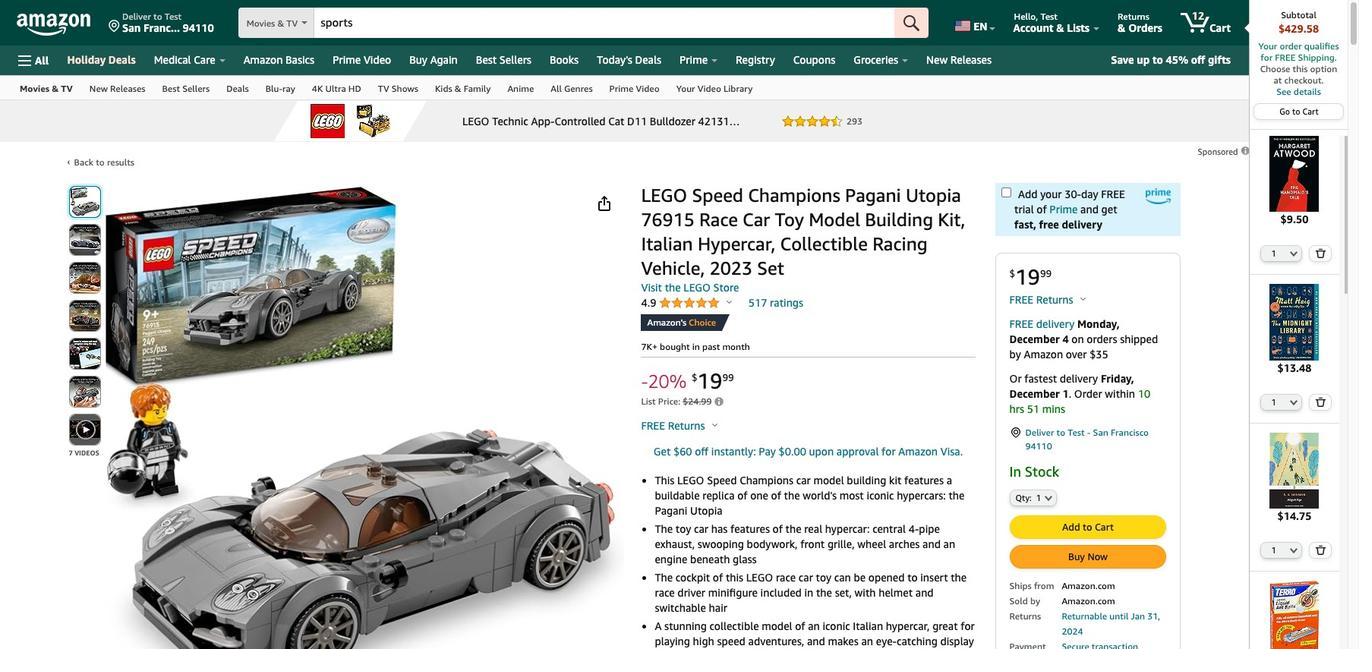 Task type: locate. For each thing, give the bounding box(es) containing it.
Add to Cart submit
[[1010, 517, 1165, 539]]

1 left dropdown icon
[[1271, 397, 1276, 407]]

best sellers down medical care link
[[162, 83, 210, 94]]

in left past
[[692, 341, 700, 352]]

1 vertical spatial new releases
[[89, 83, 145, 94]]

1 horizontal spatial in
[[804, 586, 813, 599]]

of up free
[[1037, 203, 1047, 216]]

or
[[1009, 372, 1022, 385]]

None checkbox
[[1001, 188, 1011, 197]]

registry
[[736, 53, 775, 66]]

up
[[1137, 53, 1150, 66]]

sponsored link
[[1198, 144, 1251, 159]]

vehicle,
[[641, 257, 705, 279]]

deals left the blu-
[[226, 83, 249, 94]]

car left has
[[694, 522, 708, 535]]

1 delete image from the top
[[1315, 248, 1326, 258]]

one
[[750, 489, 768, 502]]

december inside monday, december 4
[[1009, 333, 1060, 345]]

add inside add your 30-day free trial of
[[1018, 188, 1037, 200]]

free returns
[[1009, 293, 1076, 306], [641, 419, 708, 432]]

deliver down 51
[[1025, 427, 1054, 438]]

medical
[[154, 53, 191, 66]]

$60
[[673, 445, 692, 458]]

10
[[1138, 387, 1150, 400]]

model
[[813, 474, 844, 487], [762, 619, 792, 632]]

1 vertical spatial utopia
[[690, 504, 723, 517]]

deliver inside deliver to test san franc... 94110‌
[[122, 11, 151, 22]]

and left makes
[[807, 635, 825, 647]]

& down all button
[[52, 83, 59, 94]]

cart down details at the top of the page
[[1303, 106, 1319, 116]]

anime link
[[499, 76, 542, 99]]

back to results link
[[74, 156, 134, 168]]

amazon.com
[[1062, 580, 1115, 592], [1062, 596, 1115, 607]]

san inside the san francisco 94110‌
[[1093, 427, 1108, 438]]

2 vertical spatial dropdown image
[[1290, 547, 1298, 553]]

hd
[[348, 83, 361, 94]]

1 right qty: at bottom right
[[1036, 493, 1041, 503]]

new releases link down holiday deals link
[[81, 76, 154, 99]]

set,
[[835, 586, 852, 599]]

99 down free
[[1040, 267, 1052, 280]]

delete image
[[1315, 248, 1326, 258], [1315, 545, 1326, 555]]

1 vertical spatial by
[[1030, 596, 1040, 607]]

1 horizontal spatial prime video
[[609, 83, 660, 94]]

0 vertical spatial prime link
[[670, 49, 727, 71]]

movies up the amazon basics
[[246, 17, 275, 29]]

by inside ships from amazon.com sold by
[[1030, 596, 1040, 607]]

model up adventures,
[[762, 619, 792, 632]]

speed inside this lego speed champions car model building kit features a buildable replica of one of the world's most iconic hypercars: the pagani utopia the toy car has features of the real hypercar: central 4-pipe exhaust, swooping bodywork, front grille, wheel arches and an engine beneath glass the cockpit of this lego race car toy can be opened to insert the race driver minifigure included in the set, with helmet and switchable hair a stunning collectible model of an iconic italian hypercar, great for playing high speed adventures, and makes an eye-catching displa
[[707, 474, 737, 487]]

best sellers up anime link
[[476, 53, 531, 66]]

speed up the replica
[[707, 474, 737, 487]]

buy now
[[1068, 551, 1108, 563]]

free inside add your 30-day free trial of
[[1101, 188, 1125, 200]]

prime video link down today's deals link
[[601, 76, 668, 99]]

popover image down store
[[727, 300, 732, 304]]

coupons link
[[784, 49, 844, 71]]

your left order
[[1258, 40, 1277, 52]]

94110‌ inside deliver to test san franc... 94110‌
[[183, 21, 214, 34]]

0 vertical spatial toy
[[676, 522, 691, 535]]

registry link
[[727, 49, 784, 71]]

- up list
[[641, 370, 648, 391]]

2024
[[1062, 626, 1083, 637]]

learn more about amazon pricing and savings image
[[714, 397, 723, 408]]

makes
[[828, 635, 859, 647]]

0 horizontal spatial tv
[[61, 83, 73, 94]]

to inside this lego speed champions car model building kit features a buildable replica of one of the world's most iconic hypercars: the pagani utopia the toy car has features of the real hypercar: central 4-pipe exhaust, swooping bodywork, front grille, wheel arches and an engine beneath glass the cockpit of this lego race car toy can be opened to insert the race driver minifigure included in the set, with helmet and switchable hair a stunning collectible model of an iconic italian hypercar, great for playing high speed adventures, and makes an eye-catching displa
[[907, 571, 918, 584]]

december for friday, december 1
[[1009, 387, 1060, 400]]

0 vertical spatial speed
[[692, 184, 743, 206]]

deals right holiday
[[108, 53, 136, 66]]

this inside your order qualifies for free shipping. choose this option at checkout. see details
[[1293, 63, 1308, 74]]

0 vertical spatial buy
[[409, 53, 427, 66]]

4k
[[312, 83, 323, 94]]

1 horizontal spatial pagani
[[845, 184, 901, 206]]

1 horizontal spatial sellers
[[499, 53, 531, 66]]

returns
[[1118, 11, 1149, 22], [1036, 293, 1073, 306], [668, 419, 705, 432], [1009, 611, 1041, 622]]

the left real
[[786, 522, 801, 535]]

this up the minifigure
[[726, 571, 743, 584]]

1 vertical spatial buy
[[1068, 551, 1085, 563]]

race up included
[[776, 571, 796, 584]]

1 amazon.com from the top
[[1062, 580, 1115, 592]]

again
[[430, 53, 458, 66]]

1 vertical spatial free returns
[[641, 419, 708, 432]]

0 horizontal spatial movies & tv
[[20, 83, 73, 94]]

best up family
[[476, 53, 497, 66]]

0 vertical spatial dropdown image
[[1290, 251, 1298, 257]]

99
[[1040, 267, 1052, 280], [722, 371, 734, 384]]

prime video link up hd
[[324, 49, 400, 71]]

of up bodywork,
[[773, 522, 783, 535]]

pagani up building
[[845, 184, 901, 206]]

cart right 12
[[1209, 21, 1231, 34]]

0 vertical spatial free returns
[[1009, 293, 1076, 306]]

0 horizontal spatial for
[[882, 445, 896, 458]]

1 horizontal spatial best sellers link
[[467, 49, 541, 71]]

champions inside this lego speed champions car model building kit features a buildable replica of one of the world's most iconic hypercars: the pagani utopia the toy car has features of the real hypercar: central 4-pipe exhaust, swooping bodywork, front grille, wheel arches and an engine beneath glass the cockpit of this lego race car toy can be opened to insert the race driver minifigure included in the set, with helmet and switchable hair a stunning collectible model of an iconic italian hypercar, great for playing high speed adventures, and makes an eye-catching displa
[[740, 474, 793, 487]]

sellers
[[499, 53, 531, 66], [182, 83, 210, 94]]

0 horizontal spatial features
[[730, 522, 770, 535]]

tv left the shows
[[378, 83, 389, 94]]

all up movies & tv link on the left of page
[[35, 54, 49, 66]]

7k+ bought in past month
[[641, 341, 750, 352]]

19 up learn more about amazon pricing and savings image
[[697, 368, 722, 393]]

speed inside lego speed champions pagani utopia 76915 race car toy model building kit, italian hypercar, collectible racing vehicle, 2023 set visit the lego store
[[692, 184, 743, 206]]

99 inside the -20% $ 19 99
[[722, 371, 734, 384]]

0 vertical spatial prime video link
[[324, 49, 400, 71]]

1 horizontal spatial all
[[551, 83, 562, 94]]

utopia inside this lego speed champions car model building kit features a buildable replica of one of the world's most iconic hypercars: the pagani utopia the toy car has features of the real hypercar: central 4-pipe exhaust, swooping bodywork, front grille, wheel arches and an engine beneath glass the cockpit of this lego race car toy can be opened to insert the race driver minifigure included in the set, with helmet and switchable hair a stunning collectible model of an iconic italian hypercar, great for playing high speed adventures, and makes an eye-catching displa
[[690, 504, 723, 517]]

for left order
[[1261, 52, 1273, 63]]

deals
[[108, 53, 136, 66], [635, 53, 661, 66], [226, 83, 249, 94]]

in
[[1009, 463, 1021, 480]]

at
[[1274, 74, 1282, 86]]

day
[[1081, 188, 1098, 200]]

off inside navigation navigation
[[1191, 53, 1205, 66]]

race up switchable
[[655, 586, 675, 599]]

prime video down today's deals link
[[609, 83, 660, 94]]

buy inside navigation navigation
[[409, 53, 427, 66]]

friday, december 1
[[1009, 372, 1134, 400]]

0 vertical spatial utopia
[[906, 184, 961, 206]]

0 horizontal spatial test
[[165, 11, 182, 22]]

0 horizontal spatial free returns
[[641, 419, 708, 432]]

1 vertical spatial delete image
[[1315, 545, 1326, 555]]

december inside friday, december 1
[[1009, 387, 1060, 400]]

the
[[655, 522, 673, 535], [655, 571, 673, 584]]

all inside button
[[35, 54, 49, 66]]

your inside your order qualifies for free shipping. choose this option at checkout. see details
[[1258, 40, 1277, 52]]

dropdown image for $9.50
[[1290, 251, 1298, 257]]

1 horizontal spatial prime video link
[[601, 76, 668, 99]]

in inside this lego speed champions car model building kit features a buildable replica of one of the world's most iconic hypercars: the pagani utopia the toy car has features of the real hypercar: central 4-pipe exhaust, swooping bodywork, front grille, wheel arches and an engine beneath glass the cockpit of this lego race car toy can be opened to insert the race driver minifigure included in the set, with helmet and switchable hair a stunning collectible model of an iconic italian hypercar, great for playing high speed adventures, and makes an eye-catching displa
[[804, 586, 813, 599]]

1 inside friday, december 1
[[1062, 387, 1069, 400]]

returns inside amazon.com returns
[[1009, 611, 1041, 622]]

test for -
[[1068, 427, 1085, 438]]

0 vertical spatial best sellers link
[[467, 49, 541, 71]]

0 horizontal spatial san
[[122, 21, 141, 34]]

race
[[699, 209, 738, 230]]

returns down sold
[[1009, 611, 1041, 622]]

amazon image
[[17, 14, 90, 36]]

new releases link down en
[[917, 49, 1001, 71]]

1 vertical spatial for
[[882, 445, 896, 458]]

0 vertical spatial delete image
[[1315, 248, 1326, 258]]

and down insert
[[915, 586, 934, 599]]

1 the from the top
[[655, 522, 673, 535]]

in right included
[[804, 586, 813, 599]]

0 horizontal spatial prime video link
[[324, 49, 400, 71]]

list
[[641, 396, 656, 407]]

2 amazon.com from the top
[[1062, 596, 1115, 607]]

tv inside movies & tv "search field"
[[286, 17, 298, 29]]

0 vertical spatial add
[[1018, 188, 1037, 200]]

. order within
[[1069, 387, 1138, 400]]

1 vertical spatial model
[[762, 619, 792, 632]]

0 horizontal spatial prime video
[[333, 53, 391, 66]]

1 december from the top
[[1009, 333, 1060, 345]]

lego up buildable
[[677, 474, 704, 487]]

1 vertical spatial deliver
[[1025, 427, 1054, 438]]

delete image
[[1315, 397, 1326, 407]]

1 vertical spatial features
[[730, 522, 770, 535]]

0 vertical spatial by
[[1009, 348, 1021, 361]]

test up medical
[[165, 11, 182, 22]]

fast,
[[1014, 218, 1036, 231]]

0 horizontal spatial race
[[655, 586, 675, 599]]

0 vertical spatial for
[[1261, 52, 1273, 63]]

amazon's choice
[[647, 317, 716, 328]]

1 horizontal spatial -
[[1087, 427, 1091, 438]]

iconic
[[867, 489, 894, 502], [823, 619, 850, 632]]

Movies & TV search field
[[238, 8, 929, 39]]

94110‌ up care
[[183, 21, 214, 34]]

over
[[1066, 348, 1087, 361]]

99 up learn more about amazon pricing and savings image
[[722, 371, 734, 384]]

1 for $14.75
[[1271, 545, 1276, 555]]

features up bodywork,
[[730, 522, 770, 535]]

0 vertical spatial new releases
[[926, 53, 992, 66]]

cart for go to cart
[[1303, 106, 1319, 116]]

1 horizontal spatial buy
[[1068, 551, 1085, 563]]

returnable until jan 31, 2024
[[1062, 611, 1160, 637]]

the down a
[[949, 489, 965, 502]]

buy for buy again
[[409, 53, 427, 66]]

0 vertical spatial off
[[1191, 53, 1205, 66]]

champions
[[748, 184, 840, 206], [740, 474, 793, 487]]

get
[[654, 445, 671, 458]]

tv inside movies & tv link
[[61, 83, 73, 94]]

san left francisco
[[1093, 427, 1108, 438]]

lego speed champions pagani utopia 76915 race car toy model building kit, italian hypercar, collectible racing vehicle, 2023 set visit the lego store
[[641, 184, 965, 294]]

delivery inside the and get fast, free delivery
[[1062, 218, 1102, 231]]

$ inside the -20% $ 19 99
[[692, 371, 697, 384]]

amazon prime logo image
[[1146, 189, 1171, 204]]

0 vertical spatial italian
[[641, 233, 693, 254]]

movies
[[246, 17, 275, 29], [20, 83, 49, 94]]

returnable
[[1062, 611, 1107, 622]]

dropdown image down the $14.75 in the right bottom of the page
[[1290, 547, 1298, 553]]

add
[[1018, 188, 1037, 200], [1062, 521, 1080, 533]]

speed
[[717, 635, 745, 647]]

utopia up kit, in the right of the page
[[906, 184, 961, 206]]

2 horizontal spatial test
[[1068, 427, 1085, 438]]

ratings
[[770, 296, 803, 309]]

buy
[[409, 53, 427, 66], [1068, 551, 1085, 563]]

1 vertical spatial your
[[676, 83, 695, 94]]

1 horizontal spatial add
[[1062, 521, 1080, 533]]

hrs
[[1009, 402, 1024, 415]]

returnable until jan 31, 2024 button
[[1062, 609, 1160, 637]]

groceries
[[854, 53, 898, 66]]

toy left 'can'
[[816, 571, 831, 584]]

off right $60
[[695, 445, 709, 458]]

for up the kit on the right bottom of the page
[[882, 445, 896, 458]]

1 horizontal spatial your
[[1258, 40, 1277, 52]]

has
[[711, 522, 728, 535]]

the handmaid&#39;s tale image
[[1256, 136, 1333, 212]]

save
[[1111, 53, 1134, 66]]

2023
[[710, 257, 752, 279]]

lego down glass
[[746, 571, 773, 584]]

this up "see details" link
[[1293, 63, 1308, 74]]

returns up 'up'
[[1118, 11, 1149, 22]]

sold
[[1009, 596, 1028, 607]]

‹ back to results
[[67, 156, 134, 168]]

1 horizontal spatial free returns
[[1009, 293, 1076, 306]]

the midnight library: a gma book club pick (a novel) image
[[1256, 284, 1333, 360]]

0 horizontal spatial this
[[726, 571, 743, 584]]

new down holiday deals link
[[89, 83, 108, 94]]

1 vertical spatial san
[[1093, 427, 1108, 438]]

deals for today's deals
[[635, 53, 661, 66]]

of left one
[[737, 489, 747, 502]]

0 horizontal spatial deals
[[108, 53, 136, 66]]

0 horizontal spatial amazon
[[243, 53, 283, 66]]

best sellers link up anime link
[[467, 49, 541, 71]]

0 horizontal spatial off
[[695, 445, 709, 458]]

1 vertical spatial off
[[695, 445, 709, 458]]

2 delete image from the top
[[1315, 545, 1326, 555]]

1 horizontal spatial 99
[[1040, 267, 1052, 280]]

toy up exhaust, on the bottom of the page
[[676, 522, 691, 535]]

video down today's deals link
[[636, 83, 660, 94]]

to left insert
[[907, 571, 918, 584]]

0 horizontal spatial new
[[89, 83, 108, 94]]

the down the engine
[[655, 571, 673, 584]]

deliver up holiday deals
[[122, 11, 151, 22]]

race
[[776, 571, 796, 584], [655, 586, 675, 599]]

popover image up monday,
[[1080, 297, 1085, 301]]

2 horizontal spatial amazon
[[1024, 348, 1063, 361]]

insert
[[920, 571, 948, 584]]

& inside "search field"
[[277, 17, 284, 29]]

amazon left visa.
[[898, 445, 938, 458]]

san
[[122, 21, 141, 34], [1093, 427, 1108, 438]]

order
[[1074, 387, 1102, 400]]

test
[[165, 11, 182, 22], [1040, 11, 1057, 22], [1068, 427, 1085, 438]]

free returns button down the "list price: $24.99"
[[641, 418, 717, 433]]

1 for $9.50
[[1271, 248, 1276, 258]]

popover image
[[1080, 297, 1085, 301], [727, 300, 732, 304]]

pagani down buildable
[[655, 504, 687, 517]]

deals for holiday deals
[[108, 53, 136, 66]]

1 vertical spatial best sellers
[[162, 83, 210, 94]]

delete image for $9.50
[[1315, 248, 1326, 258]]

deliver for san
[[122, 11, 151, 22]]

buy for buy now
[[1068, 551, 1085, 563]]

1 vertical spatial releases
[[110, 83, 145, 94]]

movies & tv up the amazon basics
[[246, 17, 298, 29]]

2 december from the top
[[1009, 387, 1060, 400]]

video left library
[[698, 83, 721, 94]]

italian inside this lego speed champions car model building kit features a buildable replica of one of the world's most iconic hypercars: the pagani utopia the toy car has features of the real hypercar: central 4-pipe exhaust, swooping bodywork, front grille, wheel arches and an engine beneath glass the cockpit of this lego race car toy can be opened to insert the race driver minifigure included in the set, with helmet and switchable hair a stunning collectible model of an iconic italian hypercar, great for playing high speed adventures, and makes an eye-catching displa
[[853, 619, 883, 632]]

1 vertical spatial delivery
[[1036, 317, 1075, 330]]

by inside on orders shipped by amazon over $35
[[1009, 348, 1021, 361]]

1 horizontal spatial model
[[813, 474, 844, 487]]

1 horizontal spatial an
[[861, 635, 873, 647]]

prime video up hd
[[333, 53, 391, 66]]

popover image inside 4.9 button
[[727, 300, 732, 304]]

0 vertical spatial this
[[1293, 63, 1308, 74]]

most
[[839, 489, 864, 502]]

tv up basics
[[286, 17, 298, 29]]

$ inside the $ 19 99
[[1009, 267, 1015, 280]]

speed up "race"
[[692, 184, 743, 206]]

1 vertical spatial all
[[551, 83, 562, 94]]

best sellers link
[[467, 49, 541, 71], [154, 76, 218, 99]]

-20% $ 19 99
[[641, 368, 734, 393]]

this
[[1293, 63, 1308, 74], [726, 571, 743, 584]]

2 the from the top
[[655, 571, 673, 584]]

free
[[1275, 52, 1296, 63], [1101, 188, 1125, 200], [1009, 293, 1033, 306], [1009, 317, 1033, 330], [641, 419, 665, 432]]

1 horizontal spatial 94110‌
[[1025, 440, 1052, 452]]

december down the free delivery link
[[1009, 333, 1060, 345]]

0 vertical spatial free returns button
[[1009, 292, 1085, 307]]

test down 10 hrs 51 mins
[[1068, 427, 1085, 438]]

0 horizontal spatial best
[[162, 83, 180, 94]]

dropdown image for $14.75
[[1290, 547, 1298, 553]]

sellers up anime link
[[499, 53, 531, 66]]

movies down all button
[[20, 83, 49, 94]]

76915
[[641, 209, 695, 230]]

tv down holiday
[[61, 83, 73, 94]]

1 vertical spatial 94110‌
[[1025, 440, 1052, 452]]

1 horizontal spatial 19
[[1015, 264, 1040, 289]]

1 vertical spatial december
[[1009, 387, 1060, 400]]

0 vertical spatial an
[[943, 537, 955, 550]]

4k ultra hd
[[312, 83, 361, 94]]

champions up toy at the right top
[[748, 184, 840, 206]]

0 vertical spatial december
[[1009, 333, 1060, 345]]

add up buy now
[[1062, 521, 1080, 533]]

jan
[[1131, 611, 1145, 622]]

amazon inside navigation navigation
[[243, 53, 283, 66]]

to down mins
[[1057, 427, 1065, 438]]

1 up the midnight library: a gma book club pick (a novel) image
[[1271, 248, 1276, 258]]

None submit
[[894, 8, 929, 38], [69, 187, 100, 217], [69, 225, 100, 255], [1310, 246, 1331, 261], [69, 263, 100, 293], [69, 301, 100, 331], [69, 339, 100, 369], [69, 377, 100, 407], [1310, 394, 1331, 410], [69, 415, 100, 445], [1310, 543, 1331, 558], [894, 8, 929, 38], [69, 187, 100, 217], [69, 225, 100, 255], [1310, 246, 1331, 261], [69, 263, 100, 293], [69, 301, 100, 331], [69, 339, 100, 369], [69, 377, 100, 407], [1310, 394, 1331, 410], [69, 415, 100, 445], [1310, 543, 1331, 558]]

december for monday, december 4
[[1009, 333, 1060, 345]]

1 vertical spatial sellers
[[182, 83, 210, 94]]

94110‌ down deliver to test -
[[1025, 440, 1052, 452]]

free returns button
[[1009, 292, 1085, 307], [641, 418, 717, 433]]

free delivery link
[[1009, 317, 1075, 330]]

test for san
[[165, 11, 182, 22]]

1 vertical spatial 99
[[722, 371, 734, 384]]

test inside deliver to test san franc... 94110‌
[[165, 11, 182, 22]]

dropdown image
[[1290, 251, 1298, 257], [1045, 495, 1052, 501], [1290, 547, 1298, 553]]

0 horizontal spatial model
[[762, 619, 792, 632]]

all left genres
[[551, 83, 562, 94]]

new down en link at the right of the page
[[926, 53, 948, 66]]

19
[[1015, 264, 1040, 289], [697, 368, 722, 393]]

trial
[[1014, 203, 1034, 216]]

add for add to cart
[[1062, 521, 1080, 533]]

- inside the -20% $ 19 99
[[641, 370, 648, 391]]

1 horizontal spatial movies & tv
[[246, 17, 298, 29]]

0 vertical spatial -
[[641, 370, 648, 391]]

medical care link
[[145, 49, 234, 71]]

features up hypercars:
[[904, 474, 944, 487]]

0 horizontal spatial deliver
[[122, 11, 151, 22]]

movies & tv down all button
[[20, 83, 73, 94]]

releases down holiday deals link
[[110, 83, 145, 94]]

utopia down the replica
[[690, 504, 723, 517]]

0 vertical spatial pagani
[[845, 184, 901, 206]]

1 vertical spatial an
[[808, 619, 820, 632]]

- down 10 hrs 51 mins
[[1087, 427, 1091, 438]]

10 hrs 51 mins
[[1009, 387, 1150, 415]]

test right hello,
[[1040, 11, 1057, 22]]



Task type: describe. For each thing, give the bounding box(es) containing it.
1 vertical spatial -
[[1087, 427, 1091, 438]]

price:
[[658, 396, 680, 407]]

1 horizontal spatial new releases
[[926, 53, 992, 66]]

save up to 45% off gifts link
[[1105, 50, 1237, 70]]

be
[[854, 571, 866, 584]]

real
[[804, 522, 822, 535]]

0 horizontal spatial new releases
[[89, 83, 145, 94]]

blu-ray link
[[257, 76, 304, 99]]

free delivery
[[1009, 317, 1075, 330]]

7 videos
[[69, 449, 99, 457]]

1 horizontal spatial video
[[636, 83, 660, 94]]

instantly:
[[711, 445, 756, 458]]

94110‌ inside the san francisco 94110‌
[[1025, 440, 1052, 452]]

your for your order qualifies for free shipping. choose this option at checkout. see details
[[1258, 40, 1277, 52]]

1 vertical spatial prime video link
[[601, 76, 668, 99]]

add for add your 30-day free trial of
[[1018, 188, 1037, 200]]

pagani inside lego speed champions pagani utopia 76915 race car toy model building kit, italian hypercar, collectible racing vehicle, 2023 set visit the lego store
[[845, 184, 901, 206]]

buy again
[[409, 53, 458, 66]]

past
[[702, 341, 720, 352]]

delete image for $14.75
[[1315, 545, 1326, 555]]

on orders shipped by amazon over $35
[[1009, 333, 1158, 361]]

catching
[[897, 635, 937, 647]]

order
[[1280, 40, 1302, 52]]

amazon inside on orders shipped by amazon over $35
[[1024, 348, 1063, 361]]

$9.50
[[1281, 213, 1308, 226]]

of right one
[[771, 489, 781, 502]]

0 vertical spatial sellers
[[499, 53, 531, 66]]

adventures,
[[748, 635, 804, 647]]

1 for $13.48
[[1271, 397, 1276, 407]]

your for your video library
[[676, 83, 695, 94]]

add to cart
[[1062, 521, 1114, 533]]

results
[[107, 156, 134, 168]]

0 horizontal spatial free returns button
[[641, 418, 717, 433]]

2 vertical spatial delivery
[[1060, 372, 1098, 385]]

dropdown image
[[1290, 399, 1298, 405]]

for inside this lego speed champions car model building kit features a buildable replica of one of the world's most iconic hypercars: the pagani utopia the toy car has features of the real hypercar: central 4-pipe exhaust, swooping bodywork, front grille, wheel arches and an engine beneath glass the cockpit of this lego race car toy can be opened to insert the race driver minifigure included in the set, with helmet and switchable hair a stunning collectible model of an iconic italian hypercar, great for playing high speed adventures, and makes an eye-catching displa
[[961, 619, 975, 632]]

san francisco 94110‌
[[1025, 427, 1149, 452]]

Buy Now submit
[[1010, 546, 1165, 568]]

1 vertical spatial movies
[[20, 83, 49, 94]]

of down beneath
[[713, 571, 723, 584]]

champions inside lego speed champions pagani utopia 76915 race car toy model building kit, italian hypercar, collectible racing vehicle, 2023 set visit the lego store
[[748, 184, 840, 206]]

1 vertical spatial race
[[655, 586, 675, 599]]

movies inside "search field"
[[246, 17, 275, 29]]

0 vertical spatial cart
[[1209, 21, 1231, 34]]

free inside your order qualifies for free shipping. choose this option at checkout. see details
[[1275, 52, 1296, 63]]

blu-ray
[[266, 83, 295, 94]]

0 horizontal spatial toy
[[676, 522, 691, 535]]

1 vertical spatial car
[[694, 522, 708, 535]]

0 vertical spatial new releases link
[[917, 49, 1001, 71]]

the inside lego speed champions pagani utopia 76915 race car toy model building kit, italian hypercar, collectible racing vehicle, 2023 set visit the lego store
[[665, 281, 681, 294]]

approval
[[837, 445, 879, 458]]

eye-
[[876, 635, 897, 647]]

checkout.
[[1284, 74, 1324, 86]]

1 vertical spatial 19
[[697, 368, 722, 393]]

1 horizontal spatial amazon
[[898, 445, 938, 458]]

terro t300b liquid ant killer, 12 bait stations image
[[1256, 581, 1333, 649]]

books link
[[541, 49, 588, 71]]

your video library link
[[668, 76, 761, 99]]

1 horizontal spatial popover image
[[1080, 297, 1085, 301]]

collectible
[[780, 233, 868, 254]]

monday,
[[1077, 317, 1120, 330]]

movies & tv inside "search field"
[[246, 17, 298, 29]]

of up adventures,
[[795, 619, 805, 632]]

the right insert
[[951, 571, 967, 584]]

italian inside lego speed champions pagani utopia 76915 race car toy model building kit, italian hypercar, collectible racing vehicle, 2023 set visit the lego store
[[641, 233, 693, 254]]

0 vertical spatial model
[[813, 474, 844, 487]]

grille,
[[827, 537, 855, 550]]

0 vertical spatial best sellers
[[476, 53, 531, 66]]

san inside deliver to test san franc... 94110‌
[[122, 21, 141, 34]]

1 horizontal spatial test
[[1040, 11, 1057, 22]]

en link
[[946, 4, 1002, 42]]

subtotal
[[1281, 9, 1316, 20]]

$24.99
[[683, 396, 712, 407]]

mins
[[1042, 402, 1065, 415]]

lego up 76915 at the top of the page
[[641, 184, 687, 206]]

ray
[[283, 83, 295, 94]]

2 horizontal spatial video
[[698, 83, 721, 94]]

amazon.com inside amazon.com returns
[[1062, 596, 1115, 607]]

buy again link
[[400, 49, 467, 71]]

collectible
[[710, 619, 759, 632]]

tv shows
[[378, 83, 418, 94]]

within
[[1105, 387, 1135, 400]]

replica
[[703, 489, 735, 502]]

amazon basics
[[243, 53, 314, 66]]

bought
[[660, 341, 690, 352]]

today's deals link
[[588, 49, 670, 71]]

tv shows link
[[370, 76, 427, 99]]

the left "world's"
[[784, 489, 800, 502]]

free returns for the right popover icon
[[1009, 293, 1076, 306]]

7k+
[[641, 341, 657, 352]]

1 horizontal spatial prime link
[[1049, 203, 1078, 216]]

deliver to test san franc... 94110‌
[[122, 11, 214, 34]]

utopia inside lego speed champions pagani utopia 76915 race car toy model building kit, italian hypercar, collectible racing vehicle, 2023 set visit the lego store
[[906, 184, 961, 206]]

go to cart
[[1279, 106, 1319, 116]]

0 horizontal spatial sellers
[[182, 83, 210, 94]]

cockpit
[[676, 571, 710, 584]]

fastest
[[1024, 372, 1057, 385]]

prime up 4k ultra hd link
[[333, 53, 361, 66]]

today's
[[597, 53, 632, 66]]

and get fast, free delivery
[[1014, 203, 1117, 231]]

31,
[[1147, 611, 1160, 622]]

and inside the and get fast, free delivery
[[1080, 203, 1099, 216]]

list price: $24.99
[[641, 396, 712, 407]]

playing
[[655, 635, 690, 647]]

library
[[724, 83, 753, 94]]

1 horizontal spatial best
[[476, 53, 497, 66]]

visit the lego store link
[[641, 281, 739, 294]]

to inside deliver to test san franc... 94110‌
[[153, 11, 162, 22]]

4
[[1062, 333, 1069, 345]]

1 vertical spatial prime video
[[609, 83, 660, 94]]

wheel
[[857, 537, 886, 550]]

pagani inside this lego speed champions car model building kit features a buildable replica of one of the world's most iconic hypercars: the pagani utopia the toy car has features of the real hypercar: central 4-pipe exhaust, swooping bodywork, front grille, wheel arches and an engine beneath glass the cockpit of this lego race car toy can be opened to insert the race driver minifigure included in the set, with helmet and switchable hair a stunning collectible model of an iconic italian hypercar, great for playing high speed adventures, and makes an eye-catching displa
[[655, 504, 687, 517]]

prime down today's deals link
[[609, 83, 633, 94]]

99 inside the $ 19 99
[[1040, 267, 1052, 280]]

to inside ‹ back to results
[[96, 156, 105, 168]]

& left lists
[[1056, 21, 1064, 34]]

your
[[1040, 188, 1062, 200]]

deliver for -
[[1025, 427, 1054, 438]]

for inside your order qualifies for free shipping. choose this option at checkout. see details
[[1261, 52, 1273, 63]]

family
[[464, 83, 491, 94]]

shipped
[[1120, 333, 1158, 345]]

1 vertical spatial new releases link
[[81, 76, 154, 99]]

of inside add your 30-day free trial of
[[1037, 203, 1047, 216]]

1 horizontal spatial releases
[[950, 53, 992, 66]]

4-
[[909, 522, 919, 535]]

visit
[[641, 281, 662, 294]]

lego speed champions pagani utopia 76915 race car toy model building kit, italian hypercar, collectible racing vehicle, 2023 set image
[[104, 186, 624, 649]]

$429.58
[[1278, 22, 1319, 35]]

malgudi days (penguin classics) image
[[1256, 432, 1333, 509]]

to right 'up'
[[1153, 53, 1163, 66]]

amazon.com inside ships from amazon.com sold by
[[1062, 580, 1115, 592]]

all button
[[11, 46, 56, 75]]

buildable
[[655, 489, 700, 502]]

& right kids
[[455, 83, 461, 94]]

navigation navigation
[[0, 0, 1348, 649]]

20%
[[648, 370, 687, 391]]

a
[[947, 474, 952, 487]]

0 horizontal spatial iconic
[[823, 619, 850, 632]]

deliver to test -
[[1025, 427, 1093, 438]]

30-
[[1065, 188, 1081, 200]]

deals link
[[218, 76, 257, 99]]

lego up 4.9 button
[[684, 281, 710, 294]]

included
[[760, 586, 802, 599]]

hello,
[[1014, 11, 1038, 22]]

returns inside returns & orders
[[1118, 11, 1149, 22]]

2 vertical spatial car
[[799, 571, 813, 584]]

beneath
[[690, 553, 730, 565]]

this lego speed champions car model building kit features a buildable replica of one of the world's most iconic hypercars: the pagani utopia the toy car has features of the real hypercar: central 4-pipe exhaust, swooping bodywork, front grille, wheel arches and an engine beneath glass the cockpit of this lego race car toy can be opened to insert the race driver minifigure included in the set, with helmet and switchable hair a stunning collectible model of an iconic italian hypercar, great for playing high speed adventures, and makes an eye-catching displa
[[655, 474, 975, 649]]

stunning
[[664, 619, 707, 632]]

leave feedback on sponsored ad element
[[1198, 147, 1251, 156]]

Search Amazon text field
[[315, 8, 894, 37]]

and down pipe
[[923, 537, 941, 550]]

0 vertical spatial in
[[692, 341, 700, 352]]

0 horizontal spatial best sellers link
[[154, 76, 218, 99]]

popover image
[[712, 423, 717, 427]]

1 horizontal spatial new
[[926, 53, 948, 66]]

this inside this lego speed champions car model building kit features a buildable replica of one of the world's most iconic hypercars: the pagani utopia the toy car has features of the real hypercar: central 4-pipe exhaust, swooping bodywork, front grille, wheel arches and an engine beneath glass the cockpit of this lego race car toy can be opened to insert the race driver minifigure included in the set, with helmet and switchable hair a stunning collectible model of an iconic italian hypercar, great for playing high speed adventures, and makes an eye-catching displa
[[726, 571, 743, 584]]

1 horizontal spatial iconic
[[867, 489, 894, 502]]

free returns for popover image
[[641, 419, 708, 432]]

all for all
[[35, 54, 49, 66]]

store
[[713, 281, 739, 294]]

prime up your video library link
[[679, 53, 708, 66]]

to right go
[[1292, 106, 1300, 116]]

hypercar,
[[886, 619, 930, 632]]

& inside returns & orders
[[1118, 21, 1126, 34]]

1 horizontal spatial deals
[[226, 83, 249, 94]]

1 vertical spatial toy
[[816, 571, 831, 584]]

save up to 45% off gifts
[[1111, 53, 1231, 66]]

your order qualifies for free shipping. choose this option at checkout. see details
[[1258, 40, 1339, 97]]

0 vertical spatial race
[[776, 571, 796, 584]]

1 vertical spatial movies & tv
[[20, 83, 73, 94]]

cart for add to cart
[[1095, 521, 1114, 533]]

blu-
[[266, 83, 283, 94]]

opened
[[868, 571, 905, 584]]

francisco
[[1111, 427, 1149, 438]]

$14.75
[[1277, 509, 1312, 522]]

2 horizontal spatial an
[[943, 537, 955, 550]]

monday, december 4
[[1009, 317, 1120, 345]]

0 vertical spatial car
[[796, 474, 811, 487]]

kids & family link
[[427, 76, 499, 99]]

all for all genres
[[551, 83, 562, 94]]

1 horizontal spatial features
[[904, 474, 944, 487]]

swooping
[[698, 537, 744, 550]]

to up buy now
[[1083, 521, 1092, 533]]

front
[[800, 537, 825, 550]]

exhaust,
[[655, 537, 695, 550]]

the left set,
[[816, 586, 832, 599]]

returns up free delivery
[[1036, 293, 1073, 306]]

2 vertical spatial an
[[861, 635, 873, 647]]

1 vertical spatial dropdown image
[[1045, 495, 1052, 501]]

returns down the "list price: $24.99"
[[668, 419, 705, 432]]

amazon.com returns
[[1009, 596, 1115, 622]]

0 horizontal spatial video
[[364, 53, 391, 66]]

account & lists
[[1013, 21, 1090, 34]]

prime down 30-
[[1049, 203, 1078, 216]]

tv inside tv shows link
[[378, 83, 389, 94]]

51
[[1027, 402, 1039, 415]]



Task type: vqa. For each thing, say whether or not it's contained in the screenshot.
'DELIVER' associated with San
yes



